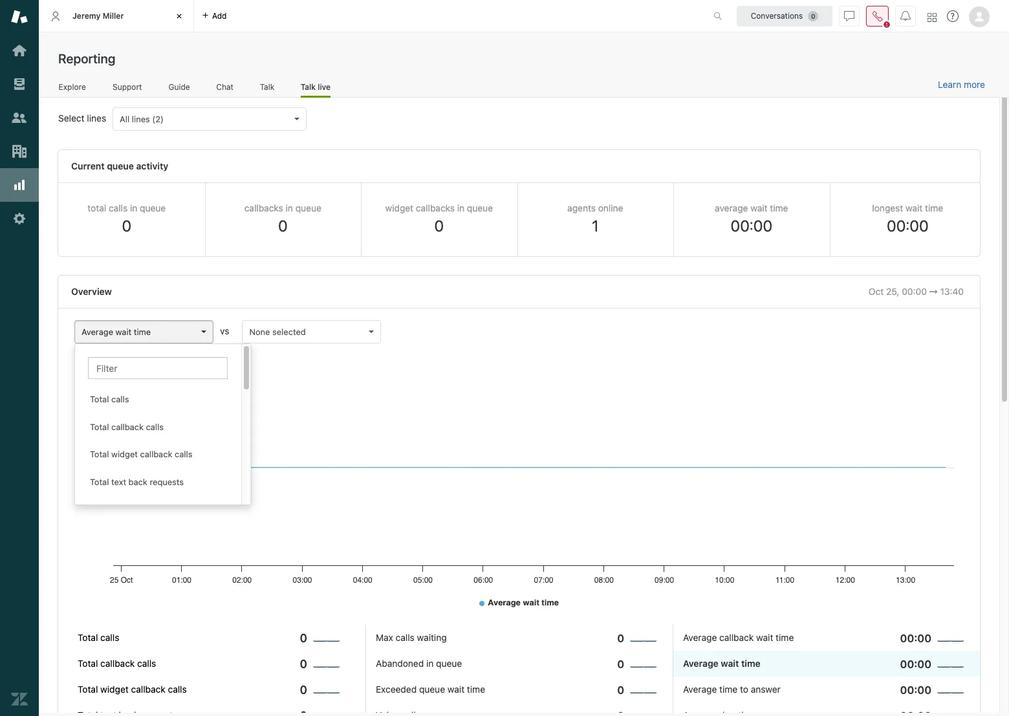 Task type: locate. For each thing, give the bounding box(es) containing it.
talk
[[260, 82, 274, 92], [301, 82, 316, 92]]

conversations button
[[737, 5, 833, 26]]

explore link
[[58, 82, 86, 96]]

0 horizontal spatial talk
[[260, 82, 274, 92]]

add button
[[194, 0, 235, 32]]

talk for talk live
[[301, 82, 316, 92]]

talk left the live
[[301, 82, 316, 92]]

zendesk image
[[11, 691, 28, 708]]

learn more link
[[938, 79, 985, 91]]

1 horizontal spatial talk
[[301, 82, 316, 92]]

zendesk support image
[[11, 8, 28, 25]]

talk right chat
[[260, 82, 274, 92]]

jeremy
[[72, 11, 101, 21]]

admin image
[[11, 210, 28, 227]]

chat link
[[216, 82, 234, 96]]

explore
[[59, 82, 86, 92]]

guide
[[169, 82, 190, 92]]

customers image
[[11, 109, 28, 126]]

live
[[318, 82, 331, 92]]

guide link
[[168, 82, 190, 96]]

1 talk from the left
[[260, 82, 274, 92]]

2 talk from the left
[[301, 82, 316, 92]]

support link
[[112, 82, 142, 96]]

views image
[[11, 76, 28, 93]]

jeremy miller
[[72, 11, 124, 21]]



Task type: describe. For each thing, give the bounding box(es) containing it.
learn more
[[938, 79, 985, 90]]

main element
[[0, 0, 39, 716]]

jeremy miller tab
[[39, 0, 194, 32]]

tabs tab list
[[39, 0, 700, 32]]

reporting
[[58, 51, 115, 66]]

learn
[[938, 79, 962, 90]]

miller
[[103, 11, 124, 21]]

get started image
[[11, 42, 28, 59]]

get help image
[[947, 10, 959, 22]]

button displays agent's chat status as invisible. image
[[844, 11, 855, 21]]

talk live
[[301, 82, 331, 92]]

reporting image
[[11, 177, 28, 193]]

add
[[212, 11, 227, 20]]

conversations
[[751, 11, 803, 20]]

organizations image
[[11, 143, 28, 160]]

chat
[[216, 82, 234, 92]]

talk link
[[260, 82, 275, 96]]

close image
[[173, 10, 186, 23]]

notifications image
[[901, 11, 911, 21]]

more
[[964, 79, 985, 90]]

talk for talk
[[260, 82, 274, 92]]

zendesk products image
[[928, 13, 937, 22]]

support
[[113, 82, 142, 92]]

talk live link
[[301, 82, 331, 98]]



Task type: vqa. For each thing, say whether or not it's contained in the screenshot.
Free within Price: Free Send email campaigns directly from your Zendesk using Mailchimp
no



